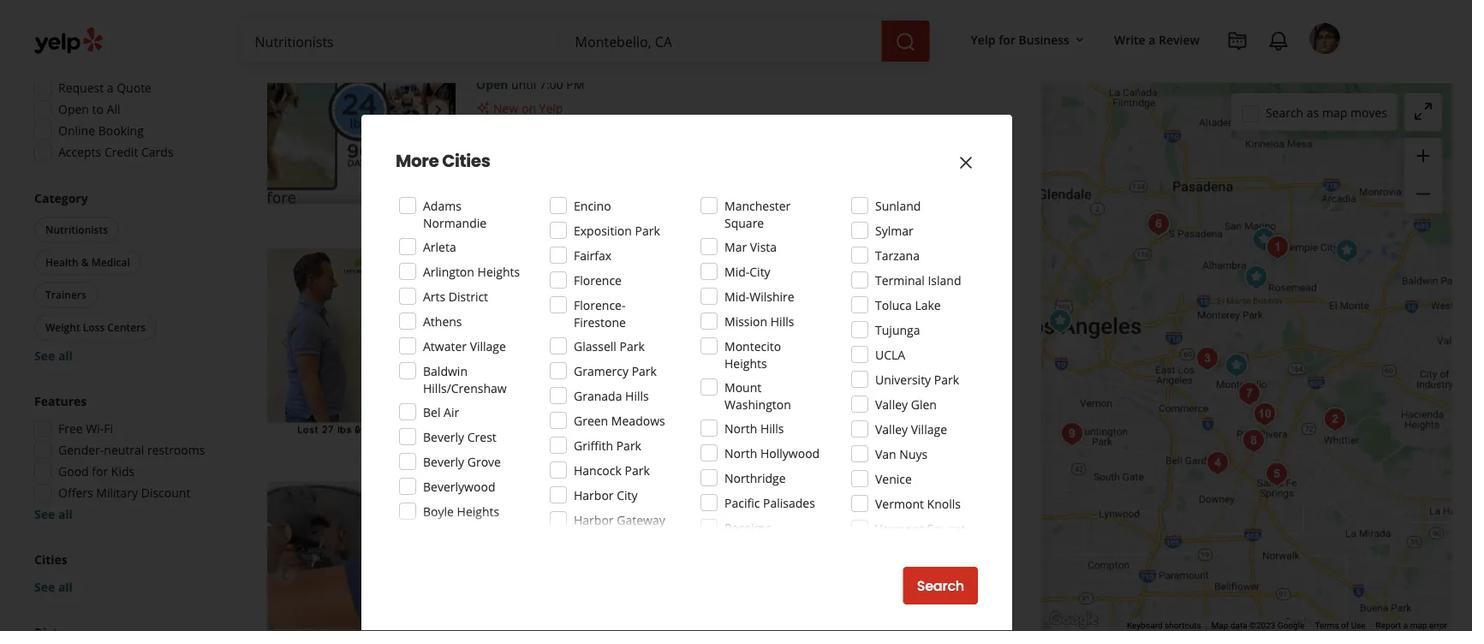 Task type: vqa. For each thing, say whether or not it's contained in the screenshot.
Arlington Heights's heights
yes



Task type: locate. For each thing, give the bounding box(es) containing it.
park
[[635, 222, 660, 239], [620, 338, 645, 354], [632, 363, 657, 379], [934, 371, 959, 388], [616, 437, 642, 454], [625, 462, 650, 478]]

weight up and
[[626, 382, 664, 398]]

off.
[[580, 127, 605, 143]]

a up all
[[107, 80, 114, 96]]

park for university park
[[934, 371, 959, 388]]

nutrition solutions image
[[1260, 457, 1294, 492]]

1 horizontal spatial search
[[1266, 104, 1304, 121]]

see
[[34, 348, 55, 364], [34, 506, 55, 523], [34, 579, 55, 595]]

& inside button
[[81, 255, 89, 269]]

nutritionists button up health & medical
[[34, 217, 119, 243]]

3 slideshow element from the top
[[267, 482, 456, 631]]

0 horizontal spatial a
[[107, 80, 114, 96]]

florence
[[574, 272, 622, 288]]

2 vertical spatial weight loss centers link
[[556, 515, 667, 532]]

0 vertical spatial see
[[34, 348, 55, 364]]

2 see from the top
[[34, 506, 55, 523]]

weight loss and body contouring center image
[[1220, 349, 1254, 383]]

weight loss centers down trainers "button" on the top left of the page
[[45, 320, 146, 335]]

weight
[[641, 16, 701, 39], [480, 50, 516, 64], [605, 249, 665, 272], [480, 305, 516, 319], [45, 320, 80, 335], [560, 516, 596, 530]]

in down yo-
[[830, 399, 841, 415]]

park up and
[[632, 363, 657, 379]]

search inside button
[[917, 577, 965, 596]]

0 horizontal spatial free
[[58, 421, 83, 437]]

previous image for doctorsrx medical weight loss - los angeles
[[274, 100, 295, 120]]

free inside "coupon: $147 off. free rush shipping. lose from 10 to 44+ pounds of fat in weeks, without diet or exercise! too good to be true? it was until now! semaglutide (glp-1) with bioboost…"
[[608, 127, 633, 143]]

palisades
[[763, 495, 815, 511]]

of left the use
[[1341, 621, 1349, 631]]

discount
[[141, 485, 190, 501]]

encino
[[574, 197, 611, 214]]

1 all from the top
[[58, 348, 73, 364]]

cities inside group
[[34, 552, 67, 568]]

2 vertical spatial see all
[[34, 579, 73, 595]]

1 vertical spatial in
[[716, 382, 726, 398]]

0 vertical spatial village
[[470, 338, 506, 354]]

1 horizontal spatial the
[[844, 399, 862, 415]]

mid- down mar
[[725, 263, 750, 280]]

0 horizontal spatial diet
[[541, 144, 562, 161]]

new on yelp
[[493, 100, 563, 116]]

weight loss centers button down trainers "button" on the top left of the page
[[34, 315, 157, 341]]

griffith
[[574, 437, 613, 454]]

centers up closed until 8:00 am tomorrow
[[544, 305, 583, 319]]

weight for weight loss centers button under the 5 star rating "image"
[[480, 305, 516, 319]]

1 previous image from the top
[[274, 100, 295, 120]]

1 vertical spatial mid-
[[725, 288, 750, 305]]

2 vertical spatial of
[[1341, 621, 1349, 631]]

1 vertical spatial all
[[58, 506, 73, 523]]

a right report
[[1404, 621, 1408, 631]]

projects image
[[1228, 31, 1248, 51]]

1 vertical spatial valley
[[875, 421, 908, 437]]

2 vertical spatial heights
[[457, 503, 500, 520]]

park for griffith park
[[616, 437, 642, 454]]

1 mid- from the top
[[725, 263, 750, 280]]

world,
[[751, 382, 786, 398]]

valley down university
[[875, 396, 908, 412]]

diet
[[541, 144, 562, 161], [692, 382, 713, 398]]

harbor for harbor city
[[574, 487, 614, 503]]

map region
[[1008, 0, 1473, 631]]

see all button for features
[[34, 506, 73, 523]]

next image
[[428, 333, 449, 353]]

weight down down
[[935, 399, 973, 415]]

weight loss centers inside group
[[45, 320, 146, 335]]

beverly up beverlywood
[[423, 454, 464, 470]]

for inside button
[[999, 31, 1016, 48]]

centers inside group
[[107, 320, 146, 335]]

None search field
[[241, 21, 933, 62]]

until down "10"
[[787, 144, 812, 161]]

harbor down hancock
[[574, 487, 614, 503]]

-
[[748, 16, 753, 39]]

&
[[81, 255, 89, 269], [701, 482, 714, 505]]

loss up the open until 7:00 pm on the top
[[519, 50, 541, 64]]

a healthier you journey image
[[1261, 230, 1295, 265]]

be
[[703, 144, 717, 161]]

diet inside "if you have tried every weight loss diet in the world, stop! yo-yo dieting slows down your metabolism engine and makes it harder to lose weight in the future. lose weight at let's…"
[[692, 382, 713, 398]]

0 horizontal spatial map
[[1323, 104, 1348, 121]]

at
[[976, 399, 987, 415]]

slideshow element for let's
[[267, 249, 456, 437]]

0 vertical spatial vermont
[[875, 496, 924, 512]]

yelp
[[971, 31, 996, 48], [539, 100, 563, 116]]

previous image for let's nutrition weight loss
[[274, 333, 295, 353]]

stop!
[[789, 382, 822, 398]]

1 horizontal spatial cities
[[442, 149, 490, 173]]

park right exposition
[[635, 222, 660, 239]]

0 horizontal spatial nutritionists button
[[34, 217, 119, 243]]

north down 'north hills'
[[725, 445, 757, 461]]

weight loss centers button up the open until 7:00 pm on the top
[[476, 49, 587, 66]]

0 vertical spatial beverly
[[423, 429, 464, 445]]

©2023
[[1250, 621, 1276, 631]]

green
[[574, 412, 608, 429]]

1 vertical spatial lose
[[906, 399, 932, 415]]

a for map
[[1404, 621, 1408, 631]]

diet left or
[[541, 144, 562, 161]]

write
[[1114, 31, 1146, 48]]

mid-
[[725, 263, 750, 280], [725, 288, 750, 305]]

tujunga
[[875, 322, 920, 338]]

1 harbor from the top
[[574, 487, 614, 503]]

park right slows
[[934, 371, 959, 388]]

hollywood
[[761, 445, 820, 461]]

hills up meadows
[[625, 388, 649, 404]]

more cities
[[396, 149, 490, 173]]

all for features
[[58, 506, 73, 523]]

loss for weight loss centers button below harbor city
[[598, 516, 621, 530]]

see for category
[[34, 348, 55, 364]]

village down glen
[[911, 421, 947, 437]]

slideshow element
[[267, 16, 456, 204], [267, 249, 456, 437], [267, 482, 456, 631]]

griffith park
[[574, 437, 642, 454]]

medical spas button
[[476, 515, 549, 532]]

0 vertical spatial lose
[[722, 127, 748, 143]]

1 beverly from the top
[[423, 429, 464, 445]]

1 horizontal spatial square
[[927, 520, 967, 537]]

search
[[1266, 104, 1304, 121], [917, 577, 965, 596]]

hills down 'wilshire'
[[771, 313, 794, 329]]

heights
[[478, 263, 520, 280], [725, 355, 767, 371], [457, 503, 500, 520]]

mid- up mission
[[725, 288, 750, 305]]

1 horizontal spatial diet
[[692, 382, 713, 398]]

city up mid-wilshire
[[750, 263, 771, 280]]

square inside manchester square
[[725, 215, 764, 231]]

a
[[1149, 31, 1156, 48], [107, 80, 114, 96], [1404, 621, 1408, 631]]

for for good
[[92, 463, 108, 480]]

map right as
[[1323, 104, 1348, 121]]

nutritionists
[[45, 223, 108, 237], [597, 305, 663, 319]]

nutritionists up health & medical
[[45, 223, 108, 237]]

let's nutrition weight loss link
[[476, 249, 707, 272]]

vista down vermont square on the right bottom of the page
[[927, 545, 954, 562]]

vista
[[750, 239, 777, 255], [927, 545, 954, 562]]

next image
[[428, 100, 449, 120]]

weight down hathor
[[560, 516, 596, 530]]

square down knolls
[[927, 520, 967, 537]]

in up harder on the bottom of the page
[[716, 382, 726, 398]]

1 vertical spatial beverly
[[423, 454, 464, 470]]

1 slideshow element from the top
[[267, 16, 456, 204]]

1 vertical spatial &
[[701, 482, 714, 505]]

3 see all button from the top
[[34, 579, 73, 595]]

search left as
[[1266, 104, 1304, 121]]

mid-city
[[725, 263, 771, 280]]

1 see all from the top
[[34, 348, 73, 364]]

medical down house
[[480, 516, 520, 530]]

0 vertical spatial nutritionists
[[45, 223, 108, 237]]

moves
[[1351, 104, 1388, 121]]

park up house of hathor wellness & beauty on the bottom of the page
[[625, 462, 650, 478]]

free wi-fi
[[58, 421, 113, 437]]

loss for weight loss centers button under the 5 star rating "image"
[[519, 305, 541, 319]]

all
[[107, 101, 120, 117]]

medical right health
[[91, 255, 130, 269]]

2 slideshow element from the top
[[267, 249, 456, 437]]

0 vertical spatial doctorsrx medical weight loss - los angeles image
[[267, 16, 456, 204]]

1 vertical spatial previous image
[[274, 333, 295, 353]]

map left error
[[1411, 621, 1428, 631]]

nutritionists button down (360 reviews)
[[594, 303, 666, 320]]

heights down beverlywood
[[457, 503, 500, 520]]

see all for features
[[34, 506, 73, 523]]

trainers
[[45, 288, 86, 302]]

weight loss centers link up the open until 7:00 pm on the top
[[476, 49, 587, 66]]

weight loss centers link down harbor city
[[556, 515, 667, 532]]

arts
[[423, 288, 446, 305]]

2 beverly from the top
[[423, 454, 464, 470]]

in inside "coupon: $147 off. free rush shipping. lose from 10 to 44+ pounds of fat in weeks, without diet or exercise! too good to be true? it was until now! semaglutide (glp-1) with bioboost…"
[[915, 127, 925, 143]]

0 vertical spatial &
[[81, 255, 89, 269]]

1 vertical spatial until
[[787, 144, 812, 161]]

1 vertical spatial vermont
[[875, 520, 924, 537]]

mid- for wilshire
[[725, 288, 750, 305]]

soul bite image
[[1055, 417, 1090, 451]]

2 vertical spatial in
[[830, 399, 841, 415]]

meadows
[[611, 412, 665, 429]]

1 vertical spatial doctorsrx medical weight loss - los angeles image
[[1043, 304, 1078, 338]]

& right health
[[81, 255, 89, 269]]

1 vertical spatial nutritionists
[[597, 305, 663, 319]]

group containing features
[[29, 393, 212, 523]]

boyle
[[423, 503, 454, 520]]

& up iv hydration
[[701, 482, 714, 505]]

university park
[[875, 371, 959, 388]]

0 vertical spatial until
[[511, 76, 537, 92]]

1 vertical spatial city
[[617, 487, 638, 503]]

hills for north hills
[[761, 420, 784, 436]]

weight for weight loss centers button over the open until 7:00 pm on the top
[[480, 50, 516, 64]]

doctorsrx medical weight loss - los angeles image
[[267, 16, 456, 204], [1043, 304, 1078, 338]]

2 see all button from the top
[[34, 506, 73, 523]]

weight loss centers up the open until 7:00 pm on the top
[[480, 50, 583, 64]]

of for terms of use
[[1341, 621, 1349, 631]]

0 vertical spatial free
[[608, 127, 633, 143]]

1 vertical spatial slideshow element
[[267, 249, 456, 437]]

cities down the offers
[[34, 552, 67, 568]]

previous image
[[274, 100, 295, 120], [274, 333, 295, 353]]

3 vermont from the top
[[875, 545, 924, 562]]

features
[[34, 393, 87, 409]]

see all button for category
[[34, 348, 73, 364]]

in right fat
[[915, 127, 925, 143]]

weight loss centers button inside group
[[34, 315, 157, 341]]

the down the yo
[[844, 399, 862, 415]]

1 vertical spatial village
[[911, 421, 947, 437]]

without
[[495, 144, 538, 161]]

0 horizontal spatial cities
[[34, 552, 67, 568]]

0 vertical spatial previous image
[[274, 100, 295, 120]]

hills down lose
[[761, 420, 784, 436]]

park down green meadows
[[616, 437, 642, 454]]

1 vertical spatial diet
[[692, 382, 713, 398]]

2 valley from the top
[[875, 421, 908, 437]]

0 vertical spatial see all
[[34, 348, 73, 364]]

weight down trainers "button" on the top left of the page
[[45, 320, 80, 335]]

group
[[29, 9, 212, 166], [1405, 138, 1443, 213], [31, 190, 212, 364], [29, 393, 212, 523], [34, 551, 212, 596]]

free inside group
[[58, 421, 83, 437]]

review
[[1159, 31, 1200, 48]]

vermont for vermont knolls
[[875, 496, 924, 512]]

1 horizontal spatial weight
[[790, 399, 827, 415]]

harbor city
[[574, 487, 638, 503]]

granada
[[574, 388, 622, 404]]

let's nutrition weight loss image
[[267, 249, 456, 437]]

0 vertical spatial of
[[882, 127, 893, 143]]

of left fat
[[882, 127, 893, 143]]

crest
[[467, 429, 497, 445]]

wi-
[[86, 421, 104, 437]]

weight loss centers down the 5 star rating "image"
[[480, 305, 583, 319]]

0 vertical spatial all
[[58, 348, 73, 364]]

hills for mission hills
[[771, 313, 794, 329]]

park up gramercy park
[[620, 338, 645, 354]]

1 vertical spatial north
[[725, 445, 757, 461]]

loss for weight loss centers button over the open until 7:00 pm on the top
[[519, 50, 541, 64]]

0 vertical spatial diet
[[541, 144, 562, 161]]

loss down trainers "button" on the top left of the page
[[83, 320, 105, 335]]

weight up "(360 reviews)" link
[[605, 249, 665, 272]]

0 horizontal spatial of
[[534, 482, 552, 505]]

3 see from the top
[[34, 579, 55, 595]]

1 see all button from the top
[[34, 348, 73, 364]]

0 vertical spatial open
[[58, 37, 89, 53]]

vermont up vermont vista
[[875, 520, 924, 537]]

1 north from the top
[[725, 420, 757, 436]]

square down manchester
[[725, 215, 764, 231]]

1 vertical spatial see all button
[[34, 506, 73, 523]]

future.
[[865, 399, 903, 415]]

to left lose
[[750, 399, 761, 415]]

1 vertical spatial nutritionists button
[[594, 303, 666, 320]]

0 vertical spatial map
[[1323, 104, 1348, 121]]

group containing cities
[[34, 551, 212, 596]]

1 see from the top
[[34, 348, 55, 364]]

hills
[[771, 313, 794, 329], [625, 388, 649, 404], [761, 420, 784, 436]]

square for manchester square
[[725, 215, 764, 231]]

2 north from the top
[[725, 445, 757, 461]]

north for north hollywood
[[725, 445, 757, 461]]

hiitory image
[[1330, 234, 1365, 268]]

accepts
[[58, 144, 101, 160]]

weight loss centers link down the 5 star rating "image"
[[476, 303, 587, 320]]

1 horizontal spatial vista
[[927, 545, 954, 562]]

weight down doctorsrx
[[480, 50, 516, 64]]

2 all from the top
[[58, 506, 73, 523]]

close image
[[956, 153, 977, 173]]

0 horizontal spatial village
[[470, 338, 506, 354]]

weight for weight loss centers button below harbor city
[[560, 516, 596, 530]]

data
[[1231, 621, 1248, 631]]

iv hydration button
[[673, 515, 745, 532]]

vermont for vermont square
[[875, 520, 924, 537]]

2 horizontal spatial in
[[915, 127, 925, 143]]

0 vertical spatial medical
[[570, 16, 637, 39]]

0 vertical spatial see all button
[[34, 348, 73, 364]]

0 vertical spatial north
[[725, 420, 757, 436]]

booking
[[98, 122, 144, 139]]

2 vertical spatial all
[[58, 579, 73, 595]]

weight down the stop!
[[790, 399, 827, 415]]

0 horizontal spatial city
[[617, 487, 638, 503]]

weight up closed
[[480, 305, 516, 319]]

a right write
[[1149, 31, 1156, 48]]

too
[[633, 144, 654, 161]]

vista right mar
[[750, 239, 777, 255]]

weight up downtown
[[641, 16, 701, 39]]

medical up downtown
[[570, 16, 637, 39]]

vermont down vermont square on the right bottom of the page
[[875, 545, 924, 562]]

downtown
[[594, 50, 654, 66]]

search down vermont vista
[[917, 577, 965, 596]]

user actions element
[[957, 21, 1365, 127]]

open up online
[[58, 101, 89, 117]]

tarzana
[[875, 247, 920, 263]]

group containing category
[[31, 190, 212, 364]]

1 vertical spatial yelp
[[539, 100, 563, 116]]

0 vertical spatial slideshow element
[[267, 16, 456, 204]]

atwater
[[423, 338, 467, 354]]

map for moves
[[1323, 104, 1348, 121]]

lose down slows
[[906, 399, 932, 415]]

until up new on yelp
[[511, 76, 537, 92]]

2 see all from the top
[[34, 506, 73, 523]]

firestone
[[574, 314, 626, 330]]

keyboard
[[1127, 621, 1163, 631]]

village up women-
[[470, 338, 506, 354]]

heights up district
[[478, 263, 520, 280]]

weight loss centers down harbor city
[[560, 516, 663, 530]]

a for review
[[1149, 31, 1156, 48]]

0 vertical spatial a
[[1149, 31, 1156, 48]]

1 vertical spatial of
[[534, 482, 552, 505]]

1 horizontal spatial yelp
[[971, 31, 996, 48]]

2 vertical spatial a
[[1404, 621, 1408, 631]]

heights down montecito
[[725, 355, 767, 371]]

0 vertical spatial vista
[[750, 239, 777, 255]]

7elements of balance image
[[1142, 207, 1176, 242]]

the up harder on the bottom of the page
[[730, 382, 748, 398]]

to left all
[[92, 101, 104, 117]]

0 horizontal spatial the
[[730, 382, 748, 398]]

3 all from the top
[[58, 579, 73, 595]]

category
[[34, 190, 88, 206]]

loss down the 5 star rating "image"
[[519, 305, 541, 319]]

florence- firestone
[[574, 297, 626, 330]]

0 horizontal spatial yelp
[[539, 100, 563, 116]]

open for open to all
[[58, 101, 89, 117]]

heights inside montecito heights
[[725, 355, 767, 371]]

0 horizontal spatial square
[[725, 215, 764, 231]]

0 vertical spatial harbor
[[574, 487, 614, 503]]

1 vertical spatial map
[[1411, 621, 1428, 631]]

weight loss centers for weight loss centers button under the 5 star rating "image"
[[480, 305, 583, 319]]

2 previous image from the top
[[274, 333, 295, 353]]

harbor down hathor
[[574, 512, 614, 528]]

1 vermont from the top
[[875, 496, 924, 512]]

restrooms
[[147, 442, 205, 458]]

hathor
[[556, 482, 617, 505]]

open down "suggested"
[[58, 37, 89, 53]]

a inside "element"
[[1149, 31, 1156, 48]]

vermont down venice
[[875, 496, 924, 512]]

weight inside group
[[45, 320, 80, 335]]

1 horizontal spatial nutritionists
[[597, 305, 663, 319]]

16 chevron down v2 image
[[1073, 33, 1087, 47]]

bon vivant image
[[1248, 397, 1282, 432]]

0 horizontal spatial for
[[92, 463, 108, 480]]

medical
[[570, 16, 637, 39], [91, 255, 130, 269], [480, 516, 520, 530]]

1 vertical spatial search
[[917, 577, 965, 596]]

let's…"
[[495, 416, 534, 432]]

1 vertical spatial open
[[476, 76, 508, 92]]

of inside "coupon: $147 off. free rush shipping. lose from 10 to 44+ pounds of fat in weeks, without diet or exercise! too good to be true? it was until now! semaglutide (glp-1) with bioboost…"
[[882, 127, 893, 143]]

2 vertical spatial slideshow element
[[267, 482, 456, 631]]

true?
[[720, 144, 749, 161]]

gateway
[[617, 512, 665, 528]]

fi
[[104, 421, 113, 437]]

north hollywood
[[725, 445, 820, 461]]

1 horizontal spatial &
[[701, 482, 714, 505]]

1 horizontal spatial a
[[1149, 31, 1156, 48]]

weight loss centers button down harbor city
[[556, 515, 667, 532]]

search as map moves
[[1266, 104, 1388, 121]]

until for doctorsrx medical weight loss - los angeles
[[511, 76, 537, 92]]

search for search as map moves
[[1266, 104, 1304, 121]]

beverly for beverly grove
[[423, 454, 464, 470]]

1 valley from the top
[[875, 396, 908, 412]]

women-owned
[[493, 354, 579, 371]]

0 horizontal spatial nutritionists
[[45, 223, 108, 237]]

lose up true? on the top of page
[[722, 127, 748, 143]]

north for north hills
[[725, 420, 757, 436]]

2 vertical spatial vermont
[[875, 545, 924, 562]]

more link
[[537, 416, 569, 432]]

montecito
[[725, 338, 781, 354]]

0 vertical spatial nutritionists button
[[34, 217, 119, 243]]

rocio ponce image
[[1318, 403, 1353, 437]]

north down harder on the bottom of the page
[[725, 420, 757, 436]]

yelp left business
[[971, 31, 996, 48]]

city for mid-city
[[750, 263, 771, 280]]

centers up 7:00
[[544, 50, 583, 64]]

0 horizontal spatial search
[[917, 577, 965, 596]]

weight loss centers
[[480, 50, 583, 64], [480, 305, 583, 319], [45, 320, 146, 335], [560, 516, 663, 530]]

1 vertical spatial see
[[34, 506, 55, 523]]

online booking
[[58, 122, 144, 139]]

see all
[[34, 348, 73, 364], [34, 506, 73, 523], [34, 579, 73, 595]]

0 horizontal spatial &
[[81, 255, 89, 269]]

beverly down bel air
[[423, 429, 464, 445]]

0 vertical spatial cities
[[442, 149, 490, 173]]

2 harbor from the top
[[574, 512, 614, 528]]

2 vertical spatial until
[[519, 330, 544, 347]]

previous image
[[274, 566, 295, 586]]

nutritionists down (360 reviews)
[[597, 305, 663, 319]]

open
[[58, 37, 89, 53], [476, 76, 508, 92], [58, 101, 89, 117]]

vermont
[[875, 496, 924, 512], [875, 520, 924, 537], [875, 545, 924, 562]]

beauty
[[718, 482, 779, 505]]

2 vermont from the top
[[875, 520, 924, 537]]

2 mid- from the top
[[725, 288, 750, 305]]

diet up it
[[692, 382, 713, 398]]

los
[[758, 16, 786, 39]]

of up spas
[[534, 482, 552, 505]]

loss inside group
[[83, 320, 105, 335]]

weight loss centers for weight loss centers button over the open until 7:00 pm on the top
[[480, 50, 583, 64]]

a inside group
[[107, 80, 114, 96]]

centers down health & medical button on the top
[[107, 320, 146, 335]]

1 horizontal spatial free
[[608, 127, 633, 143]]

park for hancock park
[[625, 462, 650, 478]]

valley for valley village
[[875, 421, 908, 437]]

bel
[[423, 404, 441, 420]]

valley for valley glen
[[875, 396, 908, 412]]

weight loss centers button down the 5 star rating "image"
[[476, 303, 587, 320]]

pacific palisades
[[725, 495, 815, 511]]

hancock
[[574, 462, 622, 478]]

yelp right the on
[[539, 100, 563, 116]]

1 horizontal spatial of
[[882, 127, 893, 143]]

for left business
[[999, 31, 1016, 48]]

1 vertical spatial square
[[927, 520, 967, 537]]

for left kids
[[92, 463, 108, 480]]

see for features
[[34, 506, 55, 523]]



Task type: describe. For each thing, give the bounding box(es) containing it.
doctorsrx medical weight loss - los angeles
[[476, 16, 858, 39]]

doctorsrx medical weight loss - los angeles link
[[476, 16, 858, 39]]

0 vertical spatial the
[[730, 382, 748, 398]]

shortcuts
[[1165, 621, 1201, 631]]

beverly for beverly crest
[[423, 429, 464, 445]]

closed until 8:00 am tomorrow
[[476, 330, 652, 347]]

heights for montecito heights
[[725, 355, 767, 371]]

normandie
[[423, 215, 487, 231]]

house of hathor wellness & beauty link
[[476, 482, 779, 505]]

open until 7:00 pm
[[476, 76, 585, 92]]

harbor for harbor gateway
[[574, 512, 614, 528]]

for for yelp
[[999, 31, 1016, 48]]

nutrition
[[520, 249, 600, 272]]

google
[[1278, 621, 1305, 631]]

green meadows
[[574, 412, 665, 429]]

with
[[961, 144, 985, 161]]

mar vista
[[725, 239, 777, 255]]

expand map image
[[1413, 101, 1434, 122]]

village for valley village
[[911, 421, 947, 437]]

nuys
[[900, 446, 928, 462]]

loss left mar
[[670, 249, 707, 272]]

heights for boyle heights
[[457, 503, 500, 520]]

search image
[[896, 32, 916, 52]]

new
[[493, 100, 519, 116]]

zoom in image
[[1413, 146, 1434, 166]]

map data ©2023 google
[[1212, 621, 1305, 631]]

it
[[752, 144, 759, 161]]

harbor gateway
[[574, 512, 665, 528]]

heights for arlington heights
[[478, 263, 520, 280]]

search button
[[903, 567, 978, 605]]

loss
[[667, 382, 688, 398]]

arts district
[[423, 288, 488, 305]]

every
[[593, 382, 623, 398]]

sylmar
[[875, 222, 914, 239]]

"coupon:
[[495, 127, 547, 143]]

xtrength fitness image
[[1237, 424, 1271, 458]]

google image
[[1046, 609, 1102, 631]]

0 horizontal spatial weight
[[626, 382, 664, 398]]

on
[[522, 100, 536, 116]]

latino diabetes association image
[[1233, 377, 1267, 411]]

hancock park
[[574, 462, 650, 478]]

north hills
[[725, 420, 784, 436]]

1 vertical spatial weight loss centers link
[[476, 303, 587, 320]]

health & medical button
[[34, 250, 141, 275]]

neutral
[[104, 442, 144, 458]]

park for exposition park
[[635, 222, 660, 239]]

yelp inside button
[[971, 31, 996, 48]]

0 horizontal spatial in
[[716, 382, 726, 398]]

2 horizontal spatial weight
[[935, 399, 973, 415]]

group containing suggested
[[29, 9, 212, 166]]

hills for granada hills
[[625, 388, 649, 404]]

3 see all from the top
[[34, 579, 73, 595]]

until inside "coupon: $147 off. free rush shipping. lose from 10 to 44+ pounds of fat in weeks, without diet or exercise! too good to be true? it was until now! semaglutide (glp-1) with bioboost…"
[[787, 144, 812, 161]]

lose inside "coupon: $147 off. free rush shipping. lose from 10 to 44+ pounds of fat in weeks, without diet or exercise! too good to be true? it was until now! semaglutide (glp-1) with bioboost…"
[[722, 127, 748, 143]]

naturista clementina hernandez image
[[1201, 446, 1235, 481]]

valley glen
[[875, 396, 937, 412]]

weight loss centers for weight loss centers button below harbor city
[[560, 516, 663, 530]]

van
[[875, 446, 897, 462]]

military
[[96, 485, 138, 501]]

venice
[[875, 471, 912, 487]]

arleta
[[423, 239, 456, 255]]

toluca lake
[[875, 297, 941, 313]]

atwater village
[[423, 338, 506, 354]]

1 horizontal spatial medical
[[480, 516, 520, 530]]

16 speech v2 image
[[476, 384, 490, 397]]

5 star rating image
[[476, 278, 569, 295]]

and
[[634, 399, 655, 415]]

mission hills
[[725, 313, 794, 329]]

diet inside "coupon: $147 off. free rush shipping. lose from 10 to 44+ pounds of fat in weeks, without diet or exercise! too good to be true? it was until now! semaglutide (glp-1) with bioboost…"
[[541, 144, 562, 161]]

am
[[574, 330, 592, 347]]

park for gramercy park
[[632, 363, 657, 379]]

terms
[[1315, 621, 1339, 631]]

nutritionists link
[[594, 303, 666, 320]]

vista for mar vista
[[750, 239, 777, 255]]

island
[[928, 272, 962, 288]]

good for kids
[[58, 463, 135, 480]]

baldwin hills/crenshaw
[[423, 363, 507, 396]]

more
[[537, 416, 569, 432]]

(360 reviews) link
[[596, 275, 669, 294]]

montecito heights
[[725, 338, 781, 371]]

16 new v2 image
[[476, 101, 490, 115]]

until for let's nutrition weight loss
[[519, 330, 544, 347]]

house of hathor wellness & beauty image
[[267, 482, 456, 631]]

down
[[935, 382, 966, 398]]

yelp for business button
[[964, 24, 1094, 55]]

to inside group
[[92, 101, 104, 117]]

yo
[[843, 382, 856, 398]]

bel air
[[423, 404, 459, 420]]

a for quote
[[107, 80, 114, 96]]

0 horizontal spatial medical
[[91, 255, 130, 269]]

vista for vermont vista
[[927, 545, 954, 562]]

centers down wellness
[[624, 516, 663, 530]]

weight for weight loss centers button in group
[[45, 320, 80, 335]]

doctorsrx
[[476, 16, 565, 39]]

to right "10"
[[798, 127, 810, 143]]

notifications image
[[1269, 31, 1289, 51]]

medical spas
[[480, 516, 546, 530]]

7elements of balance image
[[1142, 207, 1176, 242]]

loss left -
[[706, 16, 743, 39]]

slows
[[901, 382, 932, 398]]

more cities dialog
[[0, 0, 1473, 631]]

vermont for vermont vista
[[875, 545, 924, 562]]

ultimate male image
[[1247, 223, 1281, 257]]

0 vertical spatial weight loss centers link
[[476, 49, 587, 66]]

granada hills
[[574, 388, 649, 404]]

park for glassell park
[[620, 338, 645, 354]]

zoom out image
[[1413, 184, 1434, 204]]

weight loss centers for weight loss centers button in group
[[45, 320, 146, 335]]

wellness
[[621, 482, 697, 505]]

terms of use link
[[1315, 621, 1366, 631]]

1 horizontal spatial doctorsrx medical weight loss - los angeles image
[[1043, 304, 1078, 338]]

open for open until 7:00 pm
[[476, 76, 508, 92]]

nutritionists inside group
[[45, 223, 108, 237]]

lose inside "if you have tried every weight loss diet in the world, stop! yo-yo dieting slows down your metabolism engine and makes it harder to lose weight in the future. lose weight at let's…"
[[906, 399, 932, 415]]

open for open now
[[58, 37, 89, 53]]

all for category
[[58, 348, 73, 364]]

mid-wilshire
[[725, 288, 795, 305]]

owned
[[541, 354, 579, 371]]

spas
[[522, 516, 546, 530]]

van nuys
[[875, 446, 928, 462]]

terminal island
[[875, 272, 962, 288]]

mid- for city
[[725, 263, 750, 280]]

accepts credit cards
[[58, 144, 174, 160]]

was
[[763, 144, 784, 161]]

(glp-
[[918, 144, 948, 161]]

eve aesthetics image
[[1240, 260, 1274, 295]]

1 horizontal spatial nutritionists button
[[594, 303, 666, 320]]

1)
[[948, 144, 958, 161]]

city for harbor city
[[617, 487, 638, 503]]

boyle heights
[[423, 503, 500, 520]]

"if
[[495, 382, 507, 398]]

district
[[449, 288, 488, 305]]

loss for weight loss centers button in group
[[83, 320, 105, 335]]

see all for category
[[34, 348, 73, 364]]

yo-
[[825, 382, 843, 398]]

let's nutrition weight loss
[[476, 249, 707, 272]]

mount washington
[[725, 379, 791, 412]]

beverly grove
[[423, 454, 501, 470]]

map for error
[[1411, 621, 1428, 631]]

search for search
[[917, 577, 965, 596]]

to inside "if you have tried every weight loss diet in the world, stop! yo-yo dieting slows down your metabolism engine and makes it harder to lose weight in the future. lose weight at let's…"
[[750, 399, 761, 415]]

of for house of hathor wellness & beauty
[[534, 482, 552, 505]]

arlington heights
[[423, 263, 520, 280]]

a healthier you journey image
[[1261, 230, 1295, 265]]

village for atwater village
[[470, 338, 506, 354]]

2 horizontal spatial medical
[[570, 16, 637, 39]]

business
[[1019, 31, 1070, 48]]

offers
[[58, 485, 93, 501]]

8:00
[[547, 330, 571, 347]]

cities inside dialog
[[442, 149, 490, 173]]

slideshow element for doctorsrx
[[267, 16, 456, 204]]

nissi rapha image
[[1191, 342, 1225, 376]]

reviews)
[[623, 277, 669, 293]]

(360
[[596, 277, 620, 293]]

0 horizontal spatial doctorsrx medical weight loss - los angeles image
[[267, 16, 456, 204]]

have
[[534, 382, 560, 398]]

house
[[476, 482, 530, 505]]

square for vermont square
[[927, 520, 967, 537]]

to left be
[[689, 144, 700, 161]]

pm
[[567, 76, 585, 92]]

gramercy
[[574, 363, 629, 379]]

mission
[[725, 313, 768, 329]]



